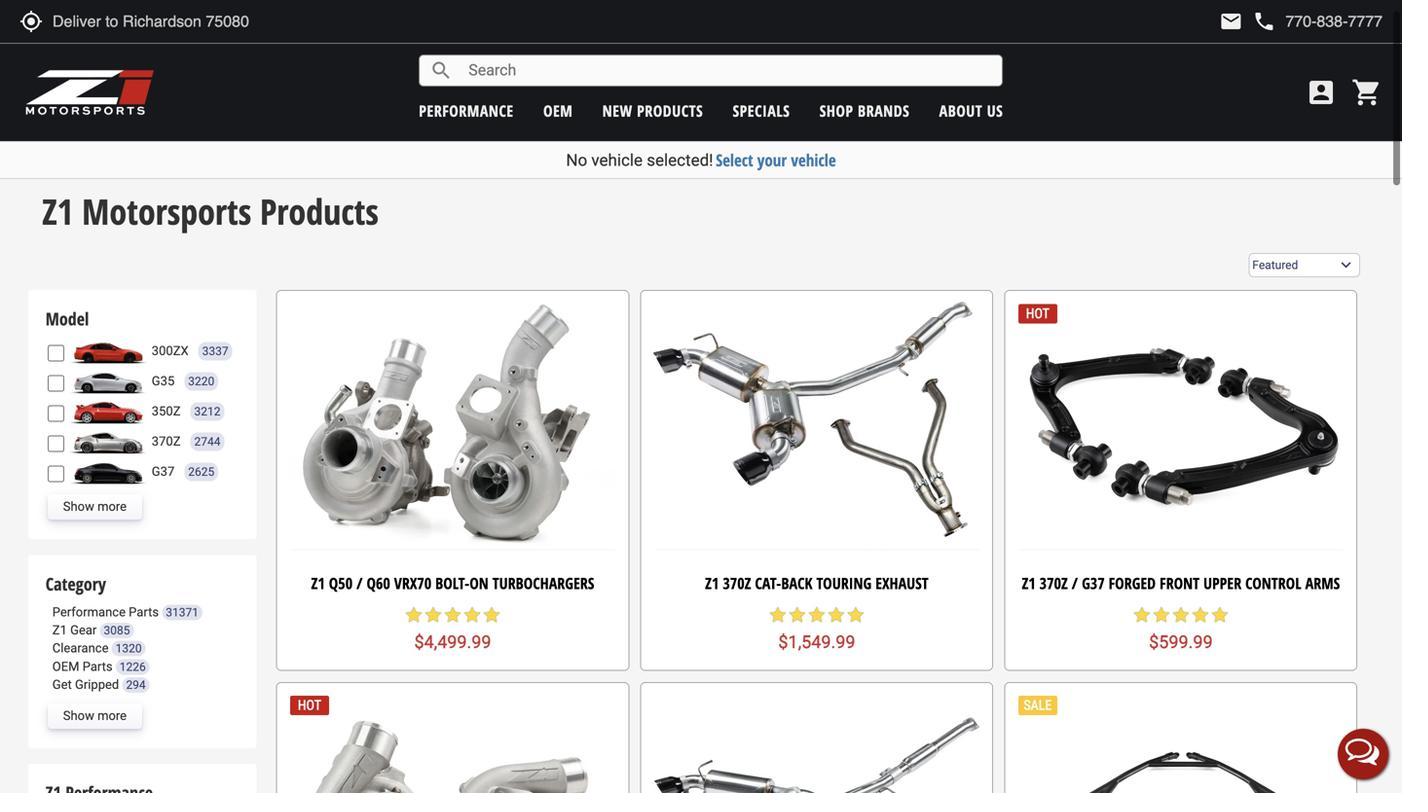 Task type: vqa. For each thing, say whether or not it's contained in the screenshot.


Task type: describe. For each thing, give the bounding box(es) containing it.
vehicle inside no vehicle selected! select your vehicle
[[592, 150, 643, 170]]

z1 370z cat-back touring exhaust
[[705, 573, 929, 594]]

model
[[46, 307, 89, 331]]

gripped
[[75, 678, 119, 692]]

show more button for category
[[48, 704, 142, 729]]

/ for g37
[[1072, 573, 1078, 594]]

brands
[[858, 100, 910, 121]]

shop brands link
[[820, 100, 910, 121]]

show more for category
[[63, 709, 127, 724]]

0 horizontal spatial g37
[[152, 465, 175, 479]]

$4,499.99
[[414, 632, 491, 653]]

z1 for z1 370z cat-back touring exhaust
[[705, 573, 719, 594]]

star star star star star $599.99
[[1133, 606, 1230, 653]]

star star star star star $1,549.99
[[768, 606, 866, 653]]

13 star from the left
[[1172, 606, 1191, 625]]

touring
[[817, 573, 872, 594]]

cat-
[[755, 573, 781, 594]]

performance link
[[419, 100, 514, 121]]

mail
[[1220, 10, 1243, 33]]

294
[[126, 679, 146, 692]]

show for category
[[63, 709, 94, 724]]

front
[[1160, 573, 1200, 594]]

shop
[[820, 100, 854, 121]]

370z for z1 370z / g37 forged front upper control arms
[[1040, 573, 1068, 594]]

nissan 350z z33 2003 2004 2005 2006 2007 2008 2009 vq35de 3.5l revup rev up vq35hr nismo z1 motorsports image
[[69, 399, 147, 425]]

z1 370z / g37 forged front upper control arms
[[1022, 573, 1340, 594]]

more for model
[[97, 500, 127, 514]]

31371
[[166, 606, 199, 620]]

select your vehicle link
[[716, 149, 836, 171]]

z1 q50 / q60 vrx70 bolt-on turbochargers
[[311, 573, 594, 594]]

nissan 300zx z32 1990 1991 1992 1993 1994 1995 1996 vg30dett vg30de twin turbo non turbo z1 motorsports image
[[69, 339, 147, 364]]

bolt-
[[436, 573, 470, 594]]

q60
[[367, 573, 390, 594]]

account_box
[[1306, 77, 1337, 108]]

370z for z1 370z cat-back touring exhaust
[[723, 573, 751, 594]]

5 star from the left
[[482, 606, 502, 625]]

z1 for z1 370z / g37 forged front upper control arms
[[1022, 573, 1036, 594]]

about
[[939, 100, 983, 121]]

8 star from the left
[[807, 606, 827, 625]]

10 star from the left
[[846, 606, 866, 625]]

new
[[603, 100, 633, 121]]

forged
[[1109, 573, 1156, 594]]

my_location
[[19, 10, 43, 33]]

$599.99
[[1149, 632, 1213, 653]]

2 star from the left
[[424, 606, 443, 625]]

control
[[1246, 573, 1302, 594]]

z1 inside category performance parts 31371 z1 gear 3085 clearance 1320 oem parts 1226 get gripped 294
[[52, 623, 67, 638]]

2625
[[188, 465, 214, 479]]

9 star from the left
[[827, 606, 846, 625]]

vrx70
[[394, 573, 432, 594]]

selected!
[[647, 150, 713, 170]]

us
[[987, 100, 1003, 121]]

0 horizontal spatial parts
[[82, 660, 113, 674]]

star star star star star $4,499.99
[[404, 606, 502, 653]]

category
[[46, 572, 106, 596]]

1226
[[120, 661, 146, 674]]

no
[[566, 150, 587, 170]]

about us
[[939, 100, 1003, 121]]

oem link
[[543, 100, 573, 121]]

arms
[[1306, 573, 1340, 594]]

15 star from the left
[[1211, 606, 1230, 625]]

no vehicle selected! select your vehicle
[[566, 149, 836, 171]]

about us link
[[939, 100, 1003, 121]]

gear
[[70, 623, 97, 638]]

14 star from the left
[[1191, 606, 1211, 625]]

nissan 370z z34 2009 2010 2011 2012 2013 2014 2015 2016 2017 2018 2019 3.7l vq37vhr vhr nismo z1 motorsports image
[[69, 430, 147, 455]]

category performance parts 31371 z1 gear 3085 clearance 1320 oem parts 1226 get gripped 294
[[46, 572, 199, 692]]

on
[[470, 573, 489, 594]]

g35
[[152, 374, 175, 389]]

3 star from the left
[[443, 606, 463, 625]]

q50
[[329, 573, 353, 594]]



Task type: locate. For each thing, give the bounding box(es) containing it.
show
[[63, 500, 94, 514], [63, 709, 94, 724]]

g37 left forged at the right bottom
[[1082, 573, 1105, 594]]

6 star from the left
[[768, 606, 788, 625]]

1 vertical spatial show more
[[63, 709, 127, 724]]

1 horizontal spatial /
[[1072, 573, 1078, 594]]

1 vertical spatial parts
[[82, 660, 113, 674]]

1 show from the top
[[63, 500, 94, 514]]

performance
[[52, 605, 126, 620]]

370z left cat- at right
[[723, 573, 751, 594]]

2 show more from the top
[[63, 709, 127, 724]]

3337
[[202, 345, 228, 358]]

products
[[260, 187, 379, 235]]

z1 motorsports
[[42, 145, 123, 163]]

1 vertical spatial g37
[[1082, 573, 1105, 594]]

300zx
[[152, 344, 189, 359]]

2 show from the top
[[63, 709, 94, 724]]

z1 motorsports link
[[42, 145, 123, 163]]

get
[[52, 678, 72, 692]]

oem
[[543, 100, 573, 121], [52, 660, 79, 674]]

shop brands
[[820, 100, 910, 121]]

mail phone
[[1220, 10, 1276, 33]]

z1 motorsports products
[[42, 187, 379, 235]]

parts
[[129, 605, 159, 620], [82, 660, 113, 674]]

0 vertical spatial motorsports
[[58, 145, 123, 163]]

vehicle right no
[[592, 150, 643, 170]]

1 more from the top
[[97, 500, 127, 514]]

z1 for z1 motorsports products
[[42, 187, 73, 235]]

show more down infiniti g37 coupe sedan convertible v36 cv36 hv36 skyline 2008 2009 2010 2011 2012 2013 3.7l vq37vhr z1 motorsports image
[[63, 500, 127, 514]]

show more down gripped
[[63, 709, 127, 724]]

back
[[781, 573, 813, 594]]

shopping_cart
[[1352, 77, 1383, 108]]

2 horizontal spatial 370z
[[1040, 573, 1068, 594]]

upper
[[1204, 573, 1242, 594]]

None checkbox
[[48, 345, 64, 362], [48, 375, 64, 392], [48, 345, 64, 362], [48, 375, 64, 392]]

vehicle right your at top
[[791, 149, 836, 171]]

1 star from the left
[[404, 606, 424, 625]]

more down gripped
[[97, 709, 127, 724]]

0 vertical spatial parts
[[129, 605, 159, 620]]

z1
[[42, 145, 54, 163], [42, 187, 73, 235], [311, 573, 325, 594], [705, 573, 719, 594], [1022, 573, 1036, 594], [52, 623, 67, 638]]

370z left forged at the right bottom
[[1040, 573, 1068, 594]]

phone
[[1253, 10, 1276, 33]]

vehicle
[[791, 149, 836, 171], [592, 150, 643, 170]]

1 horizontal spatial 370z
[[723, 573, 751, 594]]

0 vertical spatial oem
[[543, 100, 573, 121]]

350z
[[152, 404, 181, 419]]

specials link
[[733, 100, 790, 121]]

1 horizontal spatial oem
[[543, 100, 573, 121]]

0 vertical spatial show more
[[63, 500, 127, 514]]

3212
[[194, 405, 221, 419]]

2 / from the left
[[1072, 573, 1078, 594]]

phone link
[[1253, 10, 1383, 33]]

/ right 'q50'
[[357, 573, 363, 594]]

Search search field
[[453, 56, 1002, 86]]

1 show more from the top
[[63, 500, 127, 514]]

0 vertical spatial g37
[[152, 465, 175, 479]]

clearance
[[52, 642, 109, 656]]

g37
[[152, 465, 175, 479], [1082, 573, 1105, 594]]

11 star from the left
[[1133, 606, 1152, 625]]

show more for model
[[63, 500, 127, 514]]

performance
[[419, 100, 514, 121]]

2 more from the top
[[97, 709, 127, 724]]

370z down 350z
[[152, 435, 181, 449]]

show more button
[[48, 495, 142, 520], [48, 704, 142, 729]]

motorsports for z1 motorsports products
[[82, 187, 251, 235]]

z1 for z1 q50 / q60 vrx70 bolt-on turbochargers
[[311, 573, 325, 594]]

your
[[758, 149, 787, 171]]

new products link
[[603, 100, 703, 121]]

0 horizontal spatial oem
[[52, 660, 79, 674]]

1 horizontal spatial parts
[[129, 605, 159, 620]]

turbochargers
[[493, 573, 594, 594]]

7 star from the left
[[788, 606, 807, 625]]

1 horizontal spatial vehicle
[[791, 149, 836, 171]]

/ for q60
[[357, 573, 363, 594]]

oem up no
[[543, 100, 573, 121]]

1 / from the left
[[357, 573, 363, 594]]

more
[[97, 500, 127, 514], [97, 709, 127, 724]]

show more button down infiniti g37 coupe sedan convertible v36 cv36 hv36 skyline 2008 2009 2010 2011 2012 2013 3.7l vq37vhr z1 motorsports image
[[48, 495, 142, 520]]

show down get
[[63, 709, 94, 724]]

infiniti g35 coupe sedan v35 v36 skyline 2003 2004 2005 2006 2007 2008 3.5l vq35de revup rev up vq35hr z1 motorsports image
[[69, 369, 147, 394]]

2 show more button from the top
[[48, 704, 142, 729]]

show more
[[63, 500, 127, 514], [63, 709, 127, 724]]

z1 motorsports logo image
[[24, 68, 155, 117]]

exhaust
[[876, 573, 929, 594]]

account_box link
[[1301, 77, 1342, 108]]

oem up get
[[52, 660, 79, 674]]

show for model
[[63, 500, 94, 514]]

mail link
[[1220, 10, 1243, 33]]

0 vertical spatial show
[[63, 500, 94, 514]]

/
[[357, 573, 363, 594], [1072, 573, 1078, 594]]

$1,549.99
[[779, 632, 856, 653]]

motorsports for z1 motorsports
[[58, 145, 123, 163]]

infiniti g37 coupe sedan convertible v36 cv36 hv36 skyline 2008 2009 2010 2011 2012 2013 3.7l vq37vhr z1 motorsports image
[[69, 460, 147, 485]]

370z
[[152, 435, 181, 449], [723, 573, 751, 594], [1040, 573, 1068, 594]]

1 vertical spatial motorsports
[[82, 187, 251, 235]]

1 vertical spatial more
[[97, 709, 127, 724]]

z1 for z1 motorsports
[[42, 145, 54, 163]]

show more button for model
[[48, 495, 142, 520]]

1 show more button from the top
[[48, 495, 142, 520]]

more down infiniti g37 coupe sedan convertible v36 cv36 hv36 skyline 2008 2009 2010 2011 2012 2013 3.7l vq37vhr z1 motorsports image
[[97, 500, 127, 514]]

search
[[430, 59, 453, 82]]

1 horizontal spatial g37
[[1082, 573, 1105, 594]]

oem inside category performance parts 31371 z1 gear 3085 clearance 1320 oem parts 1226 get gripped 294
[[52, 660, 79, 674]]

None checkbox
[[48, 406, 64, 422], [48, 436, 64, 452], [48, 466, 64, 483], [48, 406, 64, 422], [48, 436, 64, 452], [48, 466, 64, 483]]

0 horizontal spatial /
[[357, 573, 363, 594]]

0 vertical spatial show more button
[[48, 495, 142, 520]]

12 star from the left
[[1152, 606, 1172, 625]]

g37 left 2625
[[152, 465, 175, 479]]

specials
[[733, 100, 790, 121]]

new products
[[603, 100, 703, 121]]

parts up gripped
[[82, 660, 113, 674]]

show down infiniti g37 coupe sedan convertible v36 cv36 hv36 skyline 2008 2009 2010 2011 2012 2013 3.7l vq37vhr z1 motorsports image
[[63, 500, 94, 514]]

0 horizontal spatial 370z
[[152, 435, 181, 449]]

shopping_cart link
[[1347, 77, 1383, 108]]

1 vertical spatial show
[[63, 709, 94, 724]]

1320
[[116, 643, 142, 656]]

2744
[[194, 435, 221, 449]]

parts up 3085
[[129, 605, 159, 620]]

0 vertical spatial more
[[97, 500, 127, 514]]

1 vertical spatial oem
[[52, 660, 79, 674]]

products
[[637, 100, 703, 121]]

3085
[[104, 624, 130, 638]]

star
[[404, 606, 424, 625], [424, 606, 443, 625], [443, 606, 463, 625], [463, 606, 482, 625], [482, 606, 502, 625], [768, 606, 788, 625], [788, 606, 807, 625], [807, 606, 827, 625], [827, 606, 846, 625], [846, 606, 866, 625], [1133, 606, 1152, 625], [1152, 606, 1172, 625], [1172, 606, 1191, 625], [1191, 606, 1211, 625], [1211, 606, 1230, 625]]

3220
[[188, 375, 214, 389]]

more for category
[[97, 709, 127, 724]]

4 star from the left
[[463, 606, 482, 625]]

motorsports
[[58, 145, 123, 163], [82, 187, 251, 235]]

0 horizontal spatial vehicle
[[592, 150, 643, 170]]

select
[[716, 149, 753, 171]]

1 vertical spatial show more button
[[48, 704, 142, 729]]

show more button down gripped
[[48, 704, 142, 729]]

/ left forged at the right bottom
[[1072, 573, 1078, 594]]



